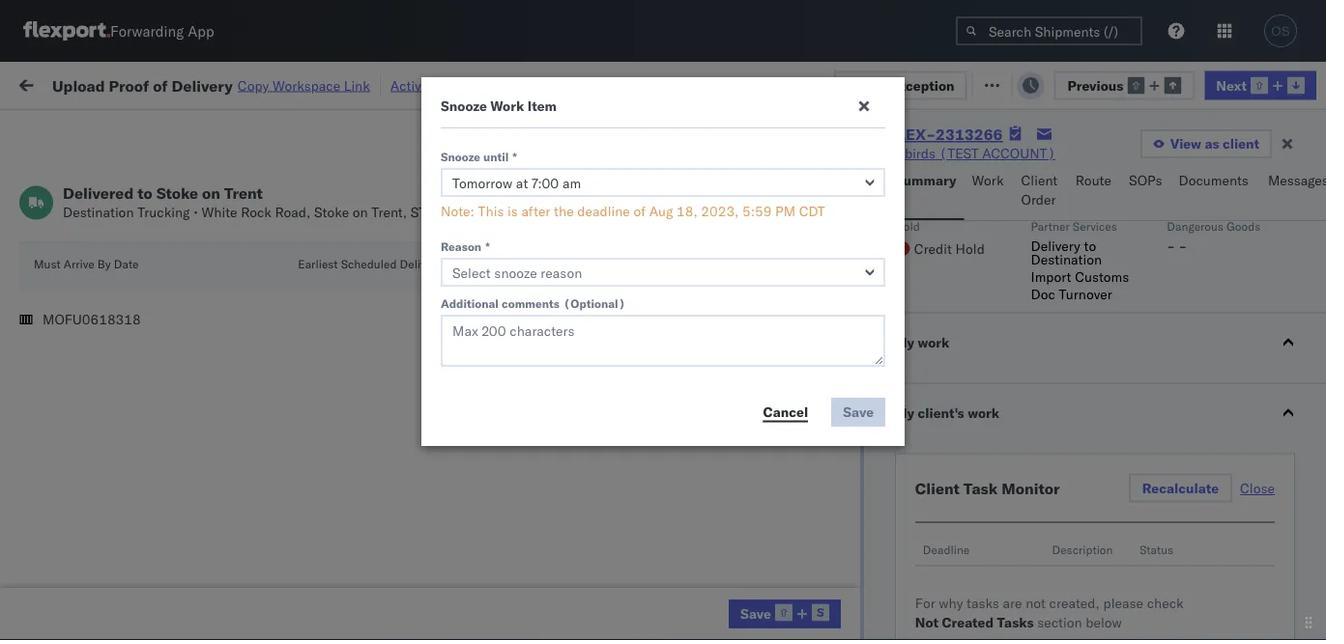 Task type: locate. For each thing, give the bounding box(es) containing it.
2 los from the top
[[182, 566, 204, 583]]

file exception down search shipments (/) 'text box'
[[997, 75, 1087, 92]]

schedule up 'confirm'
[[44, 566, 102, 583]]

1 horizontal spatial destination
[[1031, 251, 1102, 268]]

schedule pickup from los angeles international airport link up confirm delivery
[[44, 565, 275, 604]]

mofu0618318 down must arrive by date at left
[[43, 311, 141, 328]]

1 ocean lcl from the top
[[592, 279, 659, 296]]

sops button
[[1121, 163, 1171, 220]]

account)
[[982, 145, 1056, 162], [811, 407, 885, 423], [811, 449, 885, 466], [937, 449, 1010, 466]]

3 not from the top
[[860, 619, 887, 636]]

lcl for ac ram co
[[635, 364, 659, 381]]

2 schedule pickup from los angeles international airport from the top
[[44, 566, 256, 602]]

4:00
[[311, 577, 341, 594]]

my
[[19, 70, 50, 97], [895, 334, 915, 351], [895, 405, 915, 422]]

mofu0618318 up close
[[1191, 449, 1289, 465]]

2 upload customs clearance documents button from the top
[[21, 277, 262, 298]]

exception
[[1024, 75, 1087, 92], [891, 77, 955, 94]]

hold right credit
[[956, 241, 985, 258]]

1 horizontal spatial pm
[[804, 77, 825, 94]]

5 ocean from the top
[[592, 619, 631, 636]]

1 vertical spatial my work
[[895, 334, 950, 351]]

must arrive by date
[[34, 257, 139, 271]]

international up must arrive by date at left
[[44, 203, 123, 219]]

ocean fcl for allbirds
[[592, 449, 659, 466]]

1 (do from the top
[[829, 534, 857, 551]]

(do
[[829, 534, 857, 551], [829, 577, 857, 594], [829, 619, 857, 636]]

use) for ocean fcl
[[891, 619, 925, 636]]

2 vertical spatial on
[[353, 204, 368, 221]]

previous button
[[1054, 71, 1195, 100]]

clearance for flex-2329715
[[127, 235, 189, 252]]

3 unknown from the top
[[311, 279, 372, 296]]

file down search shipments (/) 'text box'
[[997, 75, 1021, 92]]

3 ocean from the top
[[592, 364, 631, 381]]

3 apple so storage (do not use) from the top
[[717, 619, 925, 636]]

2 from from the top
[[150, 566, 179, 583]]

Max 200 characters text field
[[441, 315, 886, 367]]

2 vertical spatial upload customs clearance documents link
[[21, 320, 262, 339]]

to down services
[[1084, 238, 1097, 255]]

1 horizontal spatial *
[[513, 149, 517, 164]]

my work inside my work 'button'
[[895, 334, 950, 351]]

1 vertical spatial lcl
[[635, 321, 659, 338]]

pickup
[[105, 183, 147, 200], [105, 566, 147, 583]]

not for ocean fcl
[[860, 619, 887, 636]]

2 pickup from the top
[[105, 566, 147, 583]]

2285185
[[1109, 534, 1168, 551]]

0 vertical spatial *
[[513, 149, 517, 164]]

schedule inside schedule pickup from los angeles international airport button
[[44, 566, 102, 583]]

1 vertical spatial schedule pickup from los angeles international airport
[[44, 566, 256, 602]]

2 vertical spatial ac ram
[[717, 364, 767, 381]]

1 horizontal spatial 18,
[[747, 77, 768, 94]]

work left proof
[[55, 70, 105, 97]]

ram right 2023, at the top
[[739, 194, 767, 211]]

flex-
[[888, 125, 936, 144], [1067, 236, 1109, 253], [1067, 279, 1109, 296], [1067, 449, 1109, 466], [1067, 492, 1109, 509], [1067, 534, 1109, 551], [1067, 577, 1109, 594], [1067, 619, 1109, 636]]

upload customs clearance documents link for flex-2330352
[[21, 277, 262, 296]]

upload customs clearance documents link for flex-2329715
[[21, 234, 262, 254]]

* right until
[[513, 149, 517, 164]]

delivery
[[172, 76, 233, 95], [1031, 238, 1081, 255], [400, 257, 442, 271], [97, 618, 147, 635]]

angeles inside schedule pickup from los angeles international airport button
[[207, 566, 256, 583]]

1 upload customs clearance documents button from the top
[[21, 234, 262, 256]]

so for ocean fcl
[[757, 619, 775, 636]]

0 horizontal spatial stoke
[[156, 184, 198, 203]]

batch action button
[[1189, 69, 1315, 98]]

angeles left 4:00
[[207, 566, 256, 583]]

1 horizontal spatial to
[[1084, 238, 1097, 255]]

unknown down earliest
[[311, 279, 372, 296]]

client inside button
[[1021, 172, 1058, 189]]

flex id
[[1036, 158, 1073, 173]]

international for second schedule pickup from los angeles international airport "link" from the bottom of the page
[[44, 203, 123, 219]]

use) down "test"
[[891, 534, 925, 551]]

2 vertical spatial work
[[968, 405, 1000, 422]]

1 vertical spatial tcnu7018732
[[1191, 619, 1286, 636]]

0 vertical spatial am
[[352, 449, 375, 466]]

(test down flex-2313266 link
[[939, 145, 979, 162]]

documents inside button
[[1179, 172, 1249, 189]]

flex- right doc
[[1067, 279, 1109, 296]]

0 vertical spatial storage
[[778, 534, 825, 551]]

allbirds (test account) down flex-2313266 link
[[888, 145, 1056, 162]]

storage
[[778, 534, 825, 551], [778, 577, 825, 594], [778, 619, 825, 636]]

1 vertical spatial to
[[1084, 238, 1097, 255]]

2:00
[[311, 619, 341, 636]]

0 vertical spatial work
[[55, 70, 105, 97]]

am right 2:00
[[344, 619, 366, 636]]

1 horizontal spatial 2313266
[[1109, 449, 1168, 466]]

snooze up no
[[441, 98, 487, 115]]

2 upload customs clearance documents from the top
[[21, 278, 262, 295]]

0 vertical spatial use)
[[891, 534, 925, 551]]

schedule pickup from los angeles international airport up date
[[44, 183, 256, 219]]

1 vertical spatial import
[[1031, 269, 1072, 286]]

airport left •
[[126, 203, 169, 219]]

0 vertical spatial from
[[150, 183, 179, 200]]

flex- down my client's work button
[[1067, 449, 1109, 466]]

stoke up trucking on the top
[[156, 184, 198, 203]]

--
[[843, 194, 860, 211], [843, 279, 860, 296], [843, 534, 860, 551], [843, 577, 860, 594], [843, 619, 860, 636]]

tasks
[[997, 615, 1034, 632]]

3 lcl from the top
[[635, 364, 659, 381]]

am for 4:00
[[344, 577, 366, 594]]

2 upload customs clearance documents link from the top
[[21, 277, 262, 296]]

pickup for second schedule pickup from los angeles international airport "link" from the bottom of the page
[[105, 183, 147, 200]]

schedule
[[44, 183, 102, 200], [44, 566, 102, 583]]

status
[[1140, 544, 1174, 558]]

3 (do from the top
[[829, 619, 857, 636]]

18, right "due"
[[747, 77, 768, 94]]

airport inside schedule pickup from los angeles international airport button
[[126, 585, 169, 602]]

apple so storage (do not use)
[[717, 534, 925, 551], [717, 577, 925, 594], [717, 619, 925, 636]]

kaisha
[[953, 407, 1003, 423]]

2313266 up 2217747 at the bottom right
[[1109, 449, 1168, 466]]

(optional)
[[563, 296, 626, 311]]

2 vertical spatial (do
[[829, 619, 857, 636]]

am for 10:15
[[352, 449, 375, 466]]

delivery left copy
[[172, 76, 233, 95]]

work up client's
[[918, 334, 950, 351]]

4fa,
[[438, 204, 467, 221]]

2 vertical spatial cdt,
[[370, 619, 401, 636]]

pm left cdt
[[775, 203, 796, 220]]

1 vertical spatial los
[[182, 566, 204, 583]]

file exception up flex-2313266 link
[[864, 77, 955, 94]]

1 vertical spatial hold
[[956, 241, 985, 258]]

work down track
[[490, 98, 524, 115]]

2 fcl from the top
[[635, 619, 659, 636]]

client right the 1 at top
[[717, 158, 751, 173]]

0 vertical spatial import
[[163, 75, 207, 92]]

0 vertical spatial unknown
[[311, 194, 372, 211]]

aug
[[718, 77, 743, 94], [649, 203, 673, 220], [413, 449, 438, 466], [404, 577, 430, 594]]

18,
[[747, 77, 768, 94], [677, 203, 698, 220]]

3 clearance from the top
[[127, 320, 189, 337]]

allbirds (test account) down ac ram co
[[717, 407, 885, 423]]

1 from from the top
[[150, 183, 179, 200]]

snooze for until
[[441, 149, 480, 164]]

4 resize handle column header from the left
[[684, 150, 708, 641]]

file right select
[[806, 311, 829, 328]]

1 vertical spatial ac ram
[[717, 279, 767, 296]]

0 vertical spatial schedule
[[44, 183, 102, 200]]

earliest scheduled delivery
[[298, 257, 442, 271]]

2 ocean fcl from the top
[[592, 619, 659, 636]]

2313266 up consignee button
[[936, 125, 1003, 144]]

close button
[[1240, 481, 1275, 498]]

after
[[522, 203, 550, 220]]

to
[[137, 184, 152, 203], [1084, 238, 1097, 255]]

1 vertical spatial 2023
[[458, 577, 491, 594]]

2 vertical spatial ocean lcl
[[592, 364, 659, 381]]

destination down partner
[[1031, 251, 1102, 268]]

2 vertical spatial upload customs clearance documents
[[21, 320, 262, 337]]

0 vertical spatial schedule pickup from los angeles international airport link
[[44, 182, 275, 221]]

* right reason
[[485, 239, 490, 254]]

2 -- from the top
[[843, 279, 860, 296]]

2 schedule from the top
[[44, 566, 102, 583]]

numbers
[[1191, 166, 1239, 180]]

clearance
[[127, 235, 189, 252], [127, 278, 189, 295], [127, 320, 189, 337]]

ram
[[739, 194, 767, 211], [739, 279, 767, 296], [739, 364, 767, 381], [865, 364, 892, 381]]

partner services delivery to destination import customs doc turnover
[[1031, 220, 1129, 303]]

from for 2nd schedule pickup from los angeles international airport "link"
[[150, 566, 179, 583]]

allbirds (test account) down cancel "button"
[[717, 449, 885, 466]]

2 apple so storage (do not use) from the top
[[717, 577, 925, 594]]

pickup inside button
[[105, 566, 147, 583]]

tcnu7018732 for --
[[1191, 619, 1286, 636]]

upload customs clearance documents button for flex-2330352
[[21, 277, 262, 298]]

los inside button
[[182, 566, 204, 583]]

my work down the flexport. image
[[19, 70, 105, 97]]

(do left not
[[829, 619, 857, 636]]

1 vertical spatial (do
[[829, 577, 857, 594]]

3 use) from the top
[[891, 619, 925, 636]]

0 horizontal spatial work
[[55, 70, 105, 97]]

trucking
[[137, 204, 190, 221]]

21,
[[432, 619, 453, 636]]

2023 for 2:00 am cdt, sep 21, 2023
[[456, 619, 490, 636]]

0 vertical spatial hold
[[895, 220, 920, 234]]

documents for 1st upload customs clearance documents "button" from the bottom of the page
[[192, 320, 262, 337]]

4 -- from the top
[[843, 577, 860, 594]]

tasks
[[967, 596, 999, 612]]

st4
[[411, 204, 435, 221]]

ram up cancel
[[739, 364, 767, 381]]

forwarding app link
[[23, 21, 214, 41]]

ocean
[[592, 279, 631, 296], [592, 321, 631, 338], [592, 364, 631, 381], [592, 449, 631, 466], [592, 619, 631, 636]]

ocean lcl for -
[[592, 279, 659, 296]]

2 (do from the top
[[829, 577, 857, 594]]

2 vertical spatial so
[[757, 619, 775, 636]]

1 vertical spatial ocean fcl
[[592, 619, 659, 636]]

1 ocean fcl from the top
[[592, 449, 659, 466]]

ocean lcl for ac
[[592, 364, 659, 381]]

view as client
[[1170, 135, 1260, 152]]

snooze work item
[[441, 98, 557, 115]]

(test down cancel "button"
[[768, 449, 808, 466]]

0 vertical spatial los
[[182, 183, 204, 200]]

allbirds
[[888, 145, 936, 162], [717, 407, 765, 423], [717, 449, 765, 466], [843, 449, 891, 466]]

my for my work 'button'
[[895, 334, 915, 351]]

0 vertical spatial ocean fcl
[[592, 449, 659, 466]]

1 -- from the top
[[843, 194, 860, 211]]

upload customs clearance documents for flex-2329715
[[21, 235, 262, 252]]

flex-2285185
[[1067, 534, 1168, 551]]

0 horizontal spatial client
[[717, 158, 751, 173]]

stoke right road,
[[314, 204, 349, 221]]

1 upload customs clearance documents link from the top
[[21, 234, 262, 254]]

3 -- from the top
[[843, 534, 860, 551]]

description
[[1052, 544, 1113, 558]]

customs for upload customs clearance documents "button" associated with flex-2329715
[[69, 235, 123, 252]]

2 horizontal spatial client
[[1021, 172, 1058, 189]]

2 clearance from the top
[[127, 278, 189, 295]]

2217747
[[1109, 492, 1168, 509]]

(do down apple inc. test
[[829, 534, 857, 551]]

1 vertical spatial unknown
[[311, 236, 372, 253]]

cdt, for 4:00
[[370, 577, 401, 594]]

1 vertical spatial cdt,
[[370, 577, 401, 594]]

ac ram up select
[[717, 279, 767, 296]]

0 vertical spatial air
[[592, 194, 609, 211]]

flex-2285185 button
[[1036, 529, 1172, 556], [1036, 529, 1172, 556]]

1 vertical spatial upload customs clearance documents
[[21, 278, 262, 295]]

international inside button
[[44, 585, 123, 602]]

1 vertical spatial not
[[860, 577, 887, 594]]

3 upload customs clearance documents from the top
[[21, 320, 262, 337]]

file inside button
[[806, 311, 829, 328]]

1 vertical spatial flex-2313266
[[1067, 449, 1168, 466]]

to up trucking on the top
[[137, 184, 152, 203]]

exception down search shipments (/) 'text box'
[[1024, 75, 1087, 92]]

my work
[[19, 70, 105, 97], [895, 334, 950, 351]]

doc
[[1031, 286, 1056, 303]]

turnover
[[1059, 286, 1112, 303]]

2 vertical spatial 2023
[[456, 619, 490, 636]]

2 resize handle column header from the left
[[491, 150, 514, 641]]

3 storage from the top
[[778, 619, 825, 636]]

(do up "save" button
[[829, 577, 857, 594]]

2 so from the top
[[757, 577, 775, 594]]

1 vertical spatial schedule
[[44, 566, 102, 583]]

snooze
[[441, 98, 487, 115], [441, 149, 480, 164], [524, 158, 562, 173]]

at
[[384, 75, 396, 92]]

1 vertical spatial clearance
[[127, 278, 189, 295]]

flex-2313266
[[888, 125, 1003, 144], [1067, 449, 1168, 466]]

flex- down the created,
[[1067, 619, 1109, 636]]

import up doc
[[1031, 269, 1072, 286]]

1 ocean from the top
[[592, 279, 631, 296]]

schedule pickup from los angeles international airport link up date
[[44, 182, 275, 221]]

1 fcl from the top
[[635, 449, 659, 466]]

client for client name
[[717, 158, 751, 173]]

account) up client order
[[982, 145, 1056, 162]]

client for client order
[[1021, 172, 1058, 189]]

schedule pickup from los angeles international airport button
[[44, 565, 275, 606]]

schedule pickup from los angeles international airport up confirm delivery
[[44, 566, 256, 602]]

pickup up confirm delivery
[[105, 566, 147, 583]]

actions
[[1268, 158, 1308, 173]]

additional
[[441, 296, 499, 311]]

my work up co
[[895, 334, 950, 351]]

1 schedule pickup from los angeles international airport from the top
[[44, 183, 256, 219]]

exception up flex-2313266 link
[[891, 77, 955, 94]]

(do for ocean fcl
[[829, 619, 857, 636]]

1 los from the top
[[182, 183, 204, 200]]

1 vertical spatial storage
[[778, 577, 825, 594]]

0 vertical spatial work
[[210, 75, 244, 92]]

1 pickup from the top
[[105, 183, 147, 200]]

0 vertical spatial (do
[[829, 534, 857, 551]]

2 storage from the top
[[778, 577, 825, 594]]

2 horizontal spatial file
[[997, 75, 1021, 92]]

1 vertical spatial use)
[[891, 577, 925, 594]]

0 vertical spatial flex-2313266
[[888, 125, 1003, 144]]

1 vertical spatial 5:59
[[743, 203, 772, 220]]

2 angeles from the top
[[207, 566, 256, 583]]

0 vertical spatial mofu0618318
[[43, 311, 141, 328]]

5:59 up uploaded
[[771, 77, 800, 94]]

my inside button
[[895, 405, 915, 422]]

*
[[513, 149, 517, 164], [485, 239, 490, 254]]

1 horizontal spatial client
[[915, 480, 960, 499]]

3 so from the top
[[757, 619, 775, 636]]

ac ram down 'client name'
[[717, 194, 767, 211]]

2023 for 4:00 am cdt, aug 28, 2023
[[458, 577, 491, 594]]

2 tcnu7018732 from the top
[[1191, 619, 1286, 636]]

name
[[754, 158, 786, 173]]

1 angeles from the top
[[207, 183, 256, 200]]

snooze up after
[[524, 158, 562, 173]]

1 upload customs clearance documents from the top
[[21, 235, 262, 252]]

cdt, left sep
[[370, 619, 401, 636]]

1 horizontal spatial of
[[634, 203, 646, 220]]

international up confirm delivery
[[44, 585, 123, 602]]

1 vertical spatial from
[[150, 566, 179, 583]]

4 ocean from the top
[[592, 449, 631, 466]]

customs for upload customs clearance documents "button" corresponding to flex-2330352
[[69, 278, 123, 295]]

1 horizontal spatial my work
[[895, 334, 950, 351]]

18, left 2023, at the top
[[677, 203, 698, 220]]

0 horizontal spatial my work
[[19, 70, 105, 97]]

destination inside 'partner services delivery to destination import customs doc turnover'
[[1031, 251, 1102, 268]]

1 lcl from the top
[[635, 279, 659, 296]]

snooze down no
[[441, 149, 480, 164]]

flex- down services
[[1067, 236, 1109, 253]]

flex-2313266 link
[[888, 125, 1003, 144]]

angeles up white on the top of page
[[207, 183, 256, 200]]

snooze until *
[[441, 149, 517, 164]]

0 vertical spatial so
[[757, 534, 775, 551]]

1 international from the top
[[44, 203, 123, 219]]

1 vertical spatial work
[[490, 98, 524, 115]]

use) down for
[[891, 619, 925, 636]]

by
[[97, 257, 111, 271]]

2 use) from the top
[[891, 577, 925, 594]]

0 horizontal spatial of
[[153, 76, 168, 95]]

confirm delivery link
[[44, 617, 147, 637]]

1 unknown from the top
[[311, 194, 372, 211]]

white
[[202, 204, 237, 221]]

my up co
[[895, 334, 915, 351]]

cdt, up 2:00 am cdt, sep 21, 2023 in the left of the page
[[370, 577, 401, 594]]

6 resize handle column header from the left
[[1003, 150, 1027, 641]]

(test inside 'allbirds (test account)' link
[[939, 145, 979, 162]]

0 horizontal spatial hold
[[895, 220, 920, 234]]

fcl for apple so storage (do not use)
[[635, 619, 659, 636]]

0 horizontal spatial to
[[137, 184, 152, 203]]

1 horizontal spatial exception
[[1024, 75, 1087, 92]]

upload customs clearance documents button for flex-2329715
[[21, 234, 262, 256]]

2 ocean from the top
[[592, 321, 631, 338]]

destination inside "delivered to stoke on trent destination trucking • white rock road, stoke on trent, st4 4fa, united kingdom"
[[63, 204, 134, 221]]

Select snooze reason text field
[[441, 258, 886, 287]]

resize handle column header
[[276, 150, 300, 641], [491, 150, 514, 641], [559, 150, 582, 641], [684, 150, 708, 641], [810, 150, 833, 641], [1003, 150, 1027, 641], [1158, 150, 1181, 641], [1284, 150, 1307, 641], [1292, 150, 1315, 641]]

upload customs clearance documents button
[[21, 234, 262, 256], [21, 277, 262, 298], [21, 320, 262, 341]]

international
[[44, 203, 123, 219], [44, 585, 123, 602]]

0 vertical spatial clearance
[[127, 235, 189, 252]]

of right deadline
[[634, 203, 646, 220]]

on right 205
[[473, 75, 488, 92]]

1 airport from the top
[[126, 203, 169, 219]]

app
[[188, 22, 214, 40]]

0 vertical spatial lcl
[[635, 279, 659, 296]]

1 vertical spatial upload customs clearance documents link
[[21, 277, 262, 296]]

1 clearance from the top
[[127, 235, 189, 252]]

0 vertical spatial upload customs clearance documents button
[[21, 234, 262, 256]]

0 vertical spatial ac ram
[[717, 194, 767, 211]]

documents
[[1179, 172, 1249, 189], [192, 235, 262, 252], [192, 278, 262, 295], [192, 320, 262, 337]]

2 ac ram from the top
[[717, 279, 767, 296]]

the
[[554, 203, 574, 220]]

flex-2313266 up consignee button
[[888, 125, 1003, 144]]

work right client's
[[968, 405, 1000, 422]]

3 ocean lcl from the top
[[592, 364, 659, 381]]

0 vertical spatial on
[[473, 75, 488, 92]]

2 vertical spatial work
[[972, 172, 1004, 189]]

client left task
[[915, 480, 960, 499]]

(test up "test"
[[894, 449, 934, 466]]

flex- up description
[[1067, 492, 1109, 509]]

link
[[344, 77, 370, 94]]

2023 for 10:15 am cdt, aug 14, 2023
[[466, 449, 500, 466]]

0 horizontal spatial import
[[163, 75, 207, 92]]

1 vertical spatial stoke
[[314, 204, 349, 221]]

import down app
[[163, 75, 207, 92]]

from inside button
[[150, 566, 179, 583]]

2 not from the top
[[860, 577, 887, 594]]

route
[[1076, 172, 1112, 189]]

client inside button
[[717, 158, 751, 173]]

0 horizontal spatial flex-2313266
[[888, 125, 1003, 144]]

hold
[[895, 220, 920, 234], [956, 241, 985, 258]]

use) for air
[[891, 577, 925, 594]]

8 resize handle column header from the left
[[1284, 150, 1307, 641]]

0 horizontal spatial 18,
[[677, 203, 698, 220]]

are
[[1003, 596, 1022, 612]]

storage for air
[[778, 577, 825, 594]]

file up consignee
[[864, 77, 888, 94]]

my left client's
[[895, 405, 915, 422]]

my inside 'button'
[[895, 334, 915, 351]]

am right 4:00
[[344, 577, 366, 594]]

0 vertical spatial 2023
[[466, 449, 500, 466]]

0 vertical spatial upload customs clearance documents link
[[21, 234, 262, 254]]

client
[[717, 158, 751, 173], [1021, 172, 1058, 189], [915, 480, 960, 499]]

from for second schedule pickup from los angeles international airport "link" from the bottom of the page
[[150, 183, 179, 200]]

flex-2313266 up the flex-2217747
[[1067, 449, 1168, 466]]

allbirds (test account) down godo
[[843, 449, 1010, 466]]

1 air from the top
[[592, 194, 609, 211]]

upload
[[52, 76, 105, 95], [21, 235, 65, 252], [21, 278, 65, 295], [21, 320, 65, 337]]

client up order
[[1021, 172, 1058, 189]]

previous
[[1068, 77, 1124, 94]]

2 airport from the top
[[126, 585, 169, 602]]

ocean lcl
[[592, 279, 659, 296], [592, 321, 659, 338], [592, 364, 659, 381]]

client for client task monitor
[[915, 480, 960, 499]]

pods
[[722, 154, 757, 171]]

airport up confirm delivery
[[126, 585, 169, 602]]

5 -- from the top
[[843, 619, 860, 636]]

5:59 right 2023, at the top
[[743, 203, 772, 220]]

ocean for 2:00 am cdt, sep 21, 2023
[[592, 619, 631, 636]]

work inside 'button'
[[918, 334, 950, 351]]

2 vertical spatial unknown
[[311, 279, 372, 296]]

deadline
[[923, 544, 970, 558]]

1 vertical spatial *
[[485, 239, 490, 254]]

0 horizontal spatial mofu0618318
[[43, 311, 141, 328]]

1 tcnu7018732 from the top
[[1191, 406, 1286, 423]]

client order
[[1021, 172, 1058, 208]]

ocean fcl for apple
[[592, 619, 659, 636]]

use) up for
[[891, 577, 925, 594]]

2 international from the top
[[44, 585, 123, 602]]

reason *
[[441, 239, 490, 254]]

destination down the delivered at the left
[[63, 204, 134, 221]]

1 ac ram from the top
[[717, 194, 767, 211]]

pm up uploaded
[[804, 77, 825, 94]]

scheduled
[[341, 257, 397, 271]]

1 vertical spatial pm
[[775, 203, 796, 220]]

hold up credit
[[895, 220, 920, 234]]

aug down tomorrow at 7:00 am text field
[[649, 203, 673, 220]]

5 resize handle column header from the left
[[810, 150, 833, 641]]

Tomorrow at 7:00 am text field
[[441, 168, 886, 197]]

please
[[1104, 596, 1144, 612]]

allbirds (test account) link
[[888, 144, 1056, 163]]

unknown
[[311, 194, 372, 211], [311, 236, 372, 253], [311, 279, 372, 296]]

1 vertical spatial so
[[757, 577, 775, 594]]

2 air from the top
[[592, 577, 609, 594]]

my down the flexport. image
[[19, 70, 50, 97]]

delivery right 'confirm'
[[97, 618, 147, 635]]



Task type: describe. For each thing, give the bounding box(es) containing it.
delivery inside 'partner services delivery to destination import customs doc turnover'
[[1031, 238, 1081, 255]]

9 resize handle column header from the left
[[1292, 150, 1315, 641]]

1 use) from the top
[[891, 534, 925, 551]]

0 horizontal spatial on
[[202, 184, 220, 203]]

rock
[[241, 204, 272, 221]]

unknown for air
[[311, 194, 372, 211]]

uploaded
[[761, 154, 820, 171]]

1 not from the top
[[860, 534, 887, 551]]

2 horizontal spatial work
[[972, 172, 1004, 189]]

cdt, for 2:00
[[370, 619, 401, 636]]

aug left 28,
[[404, 577, 430, 594]]

to inside 'partner services delivery to destination import customs doc turnover'
[[1084, 238, 1097, 255]]

customs for 1st upload customs clearance documents "button" from the bottom of the page
[[69, 320, 123, 337]]

0 horizontal spatial pm
[[775, 203, 796, 220]]

1 schedule from the top
[[44, 183, 102, 200]]

united
[[470, 204, 511, 221]]

cdt
[[799, 203, 825, 220]]

international for 2nd schedule pickup from los angeles international airport "link"
[[44, 585, 123, 602]]

confirm
[[44, 618, 94, 635]]

not for air
[[860, 577, 887, 594]]

205 on track
[[444, 75, 523, 92]]

(test left allbirds
[[768, 407, 808, 423]]

0 vertical spatial 5:59
[[771, 77, 800, 94]]

aug left 14,
[[413, 449, 438, 466]]

1 storage from the top
[[778, 534, 825, 551]]

airport for second schedule pickup from los angeles international airport "link" from the bottom of the page
[[126, 203, 169, 219]]

trent,
[[371, 204, 407, 221]]

2 lcl from the top
[[635, 321, 659, 338]]

save button
[[729, 600, 841, 629]]

0 vertical spatial stoke
[[156, 184, 198, 203]]

unknown for ocean lcl
[[311, 279, 372, 296]]

to inside "delivered to stoke on trent destination trucking • white rock road, stoke on trent, st4 4fa, united kingdom"
[[137, 184, 152, 203]]

message (0)
[[259, 75, 338, 92]]

my for my client's work button
[[895, 405, 915, 422]]

select file
[[761, 311, 829, 328]]

airport for 2nd schedule pickup from los angeles international airport "link"
[[126, 585, 169, 602]]

los for second schedule pickup from los angeles international airport "link" from the bottom of the page
[[182, 183, 204, 200]]

cdt, for 10:15
[[378, 449, 409, 466]]

customs inside 'partner services delivery to destination import customs doc turnover'
[[1075, 269, 1129, 286]]

Search Shipments (/) text field
[[956, 16, 1143, 45]]

ram up select
[[739, 279, 767, 296]]

goods
[[1227, 220, 1261, 234]]

work inside button
[[968, 405, 1000, 422]]

7 resize handle column header from the left
[[1158, 150, 1181, 641]]

los for 2nd schedule pickup from los angeles international airport "link"
[[182, 566, 204, 583]]

2:00 am cdt, sep 21, 2023
[[311, 619, 490, 636]]

delivered to stoke on trent destination trucking • white rock road, stoke on trent, st4 4fa, united kingdom
[[63, 184, 569, 221]]

allbirds godo kaisha - test
[[843, 407, 1050, 423]]

1
[[706, 153, 717, 172]]

0 vertical spatial of
[[153, 76, 168, 95]]

3 ac ram from the top
[[717, 364, 767, 381]]

-- for flex-2285185
[[843, 534, 860, 551]]

import inside button
[[163, 75, 207, 92]]

must
[[34, 257, 61, 271]]

flex-2329631
[[1067, 577, 1168, 594]]

inc.
[[882, 492, 905, 509]]

1 horizontal spatial flex-2313266
[[1067, 449, 1168, 466]]

0 vertical spatial 18,
[[747, 77, 768, 94]]

aug right "due"
[[718, 77, 743, 94]]

reason
[[441, 239, 482, 254]]

759
[[355, 75, 380, 92]]

0 horizontal spatial file exception
[[864, 77, 955, 94]]

os button
[[1259, 9, 1303, 53]]

deadline
[[577, 203, 630, 220]]

copy
[[238, 77, 269, 94]]

so for air
[[757, 577, 775, 594]]

below
[[1086, 615, 1122, 632]]

/
[[696, 153, 706, 172]]

-- for flex-2330352
[[843, 279, 860, 296]]

track
[[492, 75, 523, 92]]

0 vertical spatial my
[[19, 70, 50, 97]]

storage for ocean fcl
[[778, 619, 825, 636]]

view
[[1170, 135, 1202, 152]]

documents for upload customs clearance documents "button" corresponding to flex-2330352
[[192, 278, 262, 295]]

flex- up consignee button
[[888, 125, 936, 144]]

proof
[[109, 76, 149, 95]]

not
[[1026, 596, 1046, 612]]

0 vertical spatial pm
[[804, 77, 825, 94]]

2 unknown from the top
[[311, 236, 372, 253]]

flex id button
[[1027, 154, 1162, 173]]

Search Work text field
[[677, 69, 888, 98]]

apple so storage (do not use) for air
[[717, 577, 925, 594]]

2 horizontal spatial on
[[473, 75, 488, 92]]

delivery down reason
[[400, 257, 442, 271]]

flex
[[1036, 158, 1058, 173]]

air for apple
[[592, 577, 609, 594]]

created
[[942, 615, 994, 632]]

batch
[[1219, 75, 1257, 92]]

confirm delivery
[[44, 618, 147, 635]]

am for 2:00
[[344, 619, 366, 636]]

next
[[1216, 77, 1247, 94]]

workspace
[[273, 77, 340, 94]]

1 schedule pickup from los angeles international airport link from the top
[[44, 182, 275, 221]]

account) down allbirds
[[811, 449, 885, 466]]

container
[[1191, 150, 1243, 165]]

1 horizontal spatial stoke
[[314, 204, 349, 221]]

due aug 18, 5:59 pm
[[689, 77, 825, 94]]

flex- up the created,
[[1067, 577, 1109, 594]]

2329631
[[1109, 577, 1168, 594]]

account) up task
[[937, 449, 1010, 466]]

partner
[[1031, 220, 1070, 234]]

205
[[444, 75, 469, 92]]

2 ocean lcl from the top
[[592, 321, 659, 338]]

air for ac
[[592, 194, 609, 211]]

2 schedule pickup from los angeles international airport link from the top
[[44, 565, 275, 604]]

14,
[[442, 449, 463, 466]]

0 horizontal spatial exception
[[891, 77, 955, 94]]

work for snooze
[[490, 98, 524, 115]]

mode
[[592, 158, 621, 173]]

summary button
[[887, 163, 964, 220]]

4:00 am cdt, aug 28, 2023
[[311, 577, 491, 594]]

delivery inside button
[[97, 618, 147, 635]]

0 horizontal spatial 2313266
[[936, 125, 1003, 144]]

1 vertical spatial 2313266
[[1109, 449, 1168, 466]]

10:15 am cdt, aug 14, 2023
[[311, 449, 500, 466]]

snoozed : no
[[400, 120, 469, 134]]

0 vertical spatial my work
[[19, 70, 105, 97]]

3 upload customs clearance documents link from the top
[[21, 320, 262, 339]]

3 resize handle column header from the left
[[559, 150, 582, 641]]

work for import
[[210, 75, 244, 92]]

1 vertical spatial of
[[634, 203, 646, 220]]

pickup for 2nd schedule pickup from los angeles international airport "link"
[[105, 566, 147, 583]]

messages button
[[1261, 163, 1326, 220]]

tcnu7018732 for allbirds godo kaisha - test
[[1191, 406, 1286, 423]]

1 apple so storage (do not use) from the top
[[717, 534, 925, 551]]

1 horizontal spatial file
[[864, 77, 888, 94]]

1 resize handle column header from the left
[[276, 150, 300, 641]]

client order button
[[1014, 163, 1068, 220]]

1 vertical spatial mofu0618318
[[1191, 449, 1289, 465]]

flexport. image
[[23, 21, 110, 41]]

flex-2292608
[[1067, 619, 1168, 636]]

1 horizontal spatial file exception
[[997, 75, 1087, 92]]

account) down ac ram co
[[811, 407, 885, 423]]

forwarding app
[[110, 22, 214, 40]]

trent
[[224, 184, 263, 203]]

schedule pickup from los angeles international airport inside schedule pickup from los angeles international airport button
[[44, 566, 256, 602]]

earliest
[[298, 257, 338, 271]]

dangerous
[[1167, 220, 1224, 234]]

task
[[964, 480, 998, 499]]

-- for flex-2292608
[[843, 619, 860, 636]]

fcl for allbirds (test account)
[[635, 449, 659, 466]]

activity
[[390, 77, 436, 94]]

lcl for --
[[635, 279, 659, 296]]

1 horizontal spatial hold
[[956, 241, 985, 258]]

mode button
[[582, 154, 688, 173]]

snooze for work
[[441, 98, 487, 115]]

1 so from the top
[[757, 534, 775, 551]]

godo
[[910, 407, 950, 423]]

documents for upload customs clearance documents "button" associated with flex-2329715
[[192, 235, 262, 252]]

flex-2217747
[[1067, 492, 1168, 509]]

select file button
[[750, 305, 841, 334]]

activity log
[[390, 77, 462, 94]]

select
[[761, 311, 802, 328]]

1 vertical spatial 18,
[[677, 203, 698, 220]]

ocean for 10:15 am cdt, aug 14, 2023
[[592, 449, 631, 466]]

id
[[1061, 158, 1073, 173]]

import inside 'partner services delivery to destination import customs doc turnover'
[[1031, 269, 1072, 286]]

ocean for unknown
[[592, 279, 631, 296]]

forwarding
[[110, 22, 184, 40]]

apple so storage (do not use) for ocean fcl
[[717, 619, 925, 636]]

flex-2329715
[[1067, 236, 1168, 253]]

consignee
[[843, 158, 899, 173]]

upload customs clearance documents for flex-2330352
[[21, 278, 262, 295]]

upload proof of delivery copy workspace link
[[52, 76, 370, 95]]

arrive
[[64, 257, 94, 271]]

note:
[[441, 203, 475, 220]]

2023,
[[701, 203, 739, 220]]

monitor
[[1002, 480, 1060, 499]]

confirm delivery button
[[44, 617, 147, 639]]

created,
[[1050, 596, 1100, 612]]

documents button
[[1171, 163, 1261, 220]]

for why tasks are not created, please check not created tasks section below
[[915, 596, 1184, 632]]

flex- up flex-2329631
[[1067, 534, 1109, 551]]

0 horizontal spatial *
[[485, 239, 490, 254]]

:
[[445, 120, 448, 134]]

ram left co
[[865, 364, 892, 381]]

3 upload customs clearance documents button from the top
[[21, 320, 262, 341]]

ac ram co
[[843, 364, 913, 381]]

2292608
[[1109, 619, 1168, 636]]

credit hold
[[914, 241, 985, 258]]

clearance for flex-2330352
[[127, 278, 189, 295]]

flex-2330352
[[1067, 279, 1168, 296]]

(do for air
[[829, 577, 857, 594]]



Task type: vqa. For each thing, say whether or not it's contained in the screenshot.
6th SCHEDULE DELIVERY APPOINTMENT link from the top
no



